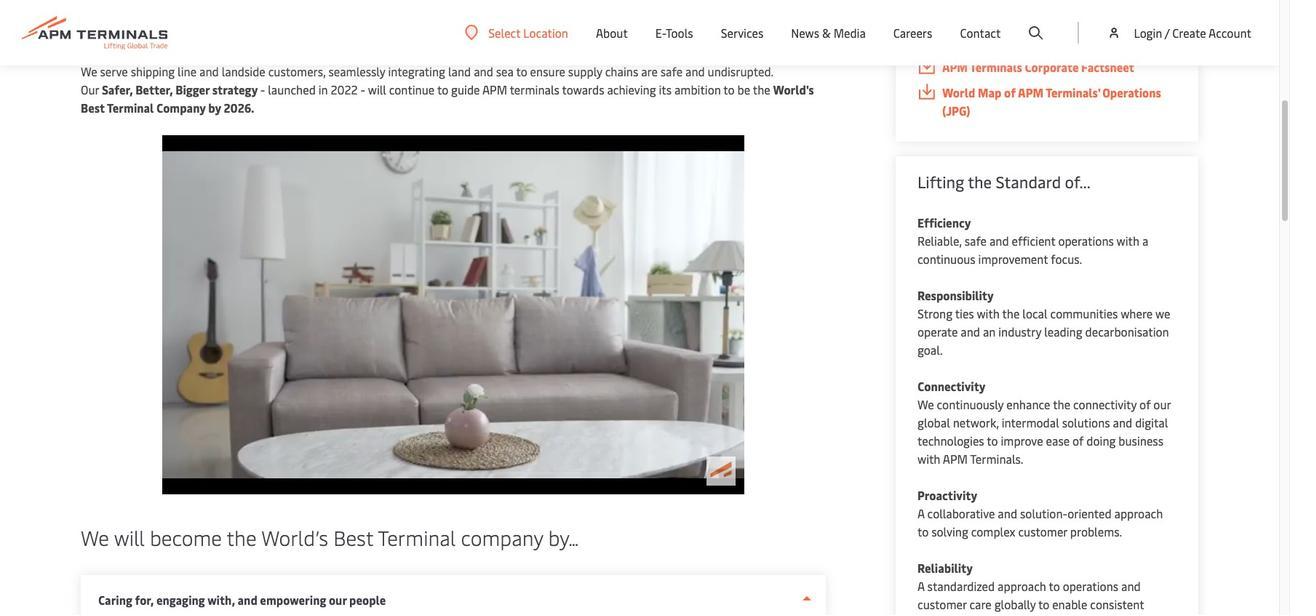 Task type: locate. For each thing, give the bounding box(es) containing it.
0 vertical spatial customer
[[1018, 524, 1068, 540]]

and right line
[[199, 63, 219, 79]]

0 horizontal spatial terminals
[[81, 9, 132, 25]]

communities
[[1051, 306, 1118, 322]]

operations inside efficiency reliable, safe and efficient operations with a continuous improvement focus.
[[1058, 233, 1114, 249]]

to inside 'connectivity we continuously enhance the connectivity of our global network, intermodal solutions and digital technologies to improve ease of doing business with apm terminals.'
[[987, 433, 998, 449]]

0 horizontal spatial we
[[260, 27, 275, 43]]

1 vertical spatial approach
[[998, 579, 1046, 595]]

connectivity
[[1073, 397, 1137, 413]]

our up "digital"
[[1154, 397, 1171, 413]]

business
[[1119, 433, 1164, 449]]

the left world's
[[227, 524, 257, 552]]

for up january at the top of page
[[467, 0, 483, 7]]

terminals up apm terminals corporate factsheet
[[970, 33, 1022, 49]]

corporate down apm terminals corporate presentation link
[[1025, 59, 1079, 75]]

0 horizontal spatial a
[[204, 9, 210, 25]]

since
[[404, 9, 431, 25]]

2 horizontal spatial our
[[1154, 397, 1171, 413]]

0 vertical spatial operations
[[1058, 233, 1114, 249]]

are up achieving
[[641, 63, 658, 79]]

doing
[[1087, 433, 1116, 449]]

1 horizontal spatial terminal
[[378, 524, 456, 552]]

about
[[596, 25, 628, 41]]

0 vertical spatial a
[[918, 506, 925, 522]]

contact button
[[960, 0, 1001, 65]]

0 horizontal spatial our
[[329, 592, 347, 608]]

0 horizontal spatial safe
[[661, 63, 683, 79]]

0 horizontal spatial for
[[135, 9, 151, 25]]

an inside , apm terminals has been lifting standards for developing and operating advanced ports and container terminals for over half a century (as an independent division since january 2001). now, with facilities in 65 key locations around the globe and several more in development we are lifting the standard of efficiency, responsibility, connectivity, proactivity in our industry.
[[275, 9, 288, 25]]

0 vertical spatial a
[[204, 9, 210, 25]]

the up the solutions
[[1053, 397, 1071, 413]]

sea
[[496, 63, 514, 79]]

best down our
[[81, 100, 105, 116]]

safe up continuous
[[965, 233, 987, 249]]

operations up focus.
[[1058, 233, 1114, 249]]

undisrupted.
[[708, 63, 773, 79]]

we down (as
[[260, 27, 275, 43]]

- right 2022
[[361, 82, 365, 98]]

1 corporate from the top
[[1025, 33, 1079, 49]]

for,
[[135, 592, 154, 608]]

1 horizontal spatial an
[[983, 324, 996, 340]]

1 vertical spatial customer
[[918, 597, 967, 613]]

safe
[[661, 63, 683, 79], [965, 233, 987, 249]]

best right world's
[[333, 524, 373, 552]]

corporate up apm terminals corporate factsheet link
[[1025, 33, 1079, 49]]

a inside reliability a standardized approach to operations and customer care globally to enable consistent service levels and high productivity.
[[918, 579, 925, 595]]

productivity.
[[1037, 615, 1102, 616]]

to left solving
[[918, 524, 929, 540]]

strategy
[[212, 82, 258, 98]]

the inside 'connectivity we continuously enhance the connectivity of our global network, intermodal solutions and digital technologies to improve ease of doing business with apm terminals.'
[[1053, 397, 1071, 413]]

solving
[[932, 524, 969, 540]]

e-tools button
[[656, 0, 693, 65]]

2 vertical spatial terminals
[[970, 59, 1022, 75]]

shipping
[[131, 63, 175, 79]]

1 horizontal spatial customer
[[1018, 524, 1068, 540]]

1 vertical spatial will
[[114, 524, 145, 552]]

0 horizontal spatial will
[[114, 524, 145, 552]]

1 vertical spatial are
[[641, 63, 658, 79]]

to inside proactivity a collaborative and solution-oriented approach to solving complex customer problems.
[[918, 524, 929, 540]]

0 horizontal spatial lifting
[[298, 27, 331, 43]]

1 horizontal spatial approach
[[1115, 506, 1163, 522]]

proactivity
[[918, 488, 977, 504]]

we inside responsibility strong ties with the local communities where we operate and an industry leading decarbonisation goal.
[[1156, 306, 1171, 322]]

1 horizontal spatial terminals
[[510, 82, 560, 98]]

1 vertical spatial safe
[[965, 233, 987, 249]]

1 horizontal spatial our
[[703, 27, 721, 43]]

safe up its
[[661, 63, 683, 79]]

to
[[516, 63, 527, 79], [437, 82, 448, 98], [724, 82, 735, 98], [987, 433, 998, 449], [918, 524, 929, 540], [1049, 579, 1060, 595], [1039, 597, 1050, 613]]

terminals up several
[[81, 9, 132, 25]]

now,
[[515, 9, 541, 25]]

0 horizontal spatial customer
[[918, 597, 967, 613]]

a down 'proactivity'
[[918, 506, 925, 522]]

our inside , apm terminals has been lifting standards for developing and operating advanced ports and container terminals for over half a century (as an independent division since january 2001). now, with facilities in 65 key locations around the globe and several more in development we are lifting the standard of efficiency, responsibility, connectivity, proactivity in our industry.
[[703, 27, 721, 43]]

0 vertical spatial are
[[278, 27, 295, 43]]

we up our
[[81, 63, 97, 79]]

serve
[[100, 63, 128, 79]]

are inside , apm terminals has been lifting standards for developing and operating advanced ports and container terminals for over half a century (as an independent division since january 2001). now, with facilities in 65 key locations around the globe and several more in development we are lifting the standard of efficiency, responsibility, connectivity, proactivity in our industry.
[[278, 27, 295, 43]]

to up enable
[[1049, 579, 1060, 595]]

bigger
[[176, 82, 210, 98]]

select location
[[489, 24, 568, 40]]

ease
[[1046, 433, 1070, 449]]

the up industry
[[1002, 306, 1020, 322]]

0 vertical spatial corporate
[[1025, 33, 1079, 49]]

1 horizontal spatial a
[[1143, 233, 1149, 249]]

1 vertical spatial operations
[[1063, 579, 1119, 595]]

we for we will become the world's best terminal company by…
[[81, 524, 109, 552]]

-
[[260, 82, 265, 98], [361, 82, 365, 98]]

terminal
[[107, 100, 154, 116], [378, 524, 456, 552]]

1 horizontal spatial lifting
[[374, 0, 408, 7]]

globally
[[995, 597, 1036, 613]]

- down landside
[[260, 82, 265, 98]]

an left industry
[[983, 324, 996, 340]]

will left 'become'
[[114, 524, 145, 552]]

are
[[278, 27, 295, 43], [641, 63, 658, 79]]

an right (as
[[275, 9, 288, 25]]

1 horizontal spatial best
[[333, 524, 373, 552]]

network,
[[953, 415, 999, 431]]

2 a from the top
[[918, 579, 925, 595]]

0 horizontal spatial terminal
[[107, 100, 154, 116]]

1 vertical spatial best
[[333, 524, 373, 552]]

in left 65
[[620, 9, 630, 25]]

our down locations
[[703, 27, 721, 43]]

login / create account link
[[1107, 0, 1252, 65]]

0 vertical spatial lifting
[[374, 0, 408, 7]]

terminals
[[81, 9, 132, 25], [510, 82, 560, 98]]

a for standardized
[[918, 579, 925, 595]]

operations inside reliability a standardized approach to operations and customer care globally to enable consistent service levels and high productivity.
[[1063, 579, 1119, 595]]

the right "be"
[[753, 82, 770, 98]]

of right 'map' at the top right of page
[[1004, 84, 1016, 100]]

by
[[208, 100, 221, 116]]

we will become the world's best terminal company by…
[[81, 524, 579, 552]]

integrating
[[388, 63, 445, 79]]

reliability
[[918, 560, 973, 576]]

connectivity we continuously enhance the connectivity of our global network, intermodal solutions and digital technologies to improve ease of doing business with apm terminals.
[[918, 378, 1171, 467]]

apm down apm terminals corporate factsheet
[[1018, 84, 1044, 100]]

0 horizontal spatial -
[[260, 82, 265, 98]]

of up "digital"
[[1140, 397, 1151, 413]]

more
[[144, 27, 172, 43]]

1 horizontal spatial -
[[361, 82, 365, 98]]

ambition
[[675, 82, 721, 98]]

solutions
[[1062, 415, 1110, 431]]

we
[[81, 63, 97, 79], [918, 397, 934, 413], [81, 524, 109, 552]]

to inside 'we serve shipping line and landside customers, seamlessly integrating land and sea to ensure supply chains are safe and undisrupted. our'
[[516, 63, 527, 79]]

we up the caring
[[81, 524, 109, 552]]

to left enable
[[1039, 597, 1050, 613]]

will down seamlessly
[[368, 82, 386, 98]]

are up customers,
[[278, 27, 295, 43]]

presentation
[[1081, 33, 1151, 49]]

and up complex
[[998, 506, 1017, 522]]

0 horizontal spatial are
[[278, 27, 295, 43]]

in down half
[[175, 27, 185, 43]]

of
[[405, 27, 417, 43], [1004, 84, 1016, 100], [1140, 397, 1151, 413], [1073, 433, 1084, 449]]

2 corporate from the top
[[1025, 59, 1079, 75]]

caring for, engaging with, and empowering our people button
[[81, 576, 826, 616]]

terminals up independent
[[270, 0, 322, 7]]

0 vertical spatial terminal
[[107, 100, 154, 116]]

terminals up 'map' at the top right of page
[[970, 59, 1022, 75]]

terminal down safer, at the left
[[107, 100, 154, 116]]

1 vertical spatial terminals
[[510, 82, 560, 98]]

in down locations
[[691, 27, 701, 43]]

enable
[[1052, 597, 1088, 613]]

safe inside efficiency reliable, safe and efficient operations with a continuous improvement focus.
[[965, 233, 987, 249]]

for left over
[[135, 9, 151, 25]]

apm down the technologies
[[943, 451, 968, 467]]

0 horizontal spatial an
[[275, 9, 288, 25]]

best
[[81, 100, 105, 116], [333, 524, 373, 552]]

apm terminals corporate factsheet
[[942, 59, 1135, 75]]

technologies
[[918, 433, 984, 449]]

1 horizontal spatial are
[[641, 63, 658, 79]]

1 horizontal spatial we
[[1156, 306, 1171, 322]]

terminals inside , apm terminals has been lifting standards for developing and operating advanced ports and container terminals for over half a century (as an independent division since january 2001). now, with facilities in 65 key locations around the globe and several more in development we are lifting the standard of efficiency, responsibility, connectivity, proactivity in our industry.
[[81, 9, 132, 25]]

company
[[461, 524, 543, 552]]

1 vertical spatial corporate
[[1025, 59, 1079, 75]]

1 a from the top
[[918, 506, 925, 522]]

the inside responsibility strong ties with the local communities where we operate and an industry leading decarbonisation goal.
[[1002, 306, 1020, 322]]

0 vertical spatial safe
[[661, 63, 683, 79]]

standard
[[996, 171, 1061, 193]]

of inside , apm terminals has been lifting standards for developing and operating advanced ports and container terminals for over half a century (as an independent division since january 2001). now, with facilities in 65 key locations around the globe and several more in development we are lifting the standard of efficiency, responsibility, connectivity, proactivity in our industry.
[[405, 27, 417, 43]]

1 vertical spatial we
[[918, 397, 934, 413]]

standardized
[[928, 579, 995, 595]]

0 vertical spatial our
[[703, 27, 721, 43]]

1 vertical spatial terminals
[[970, 33, 1022, 49]]

of down since
[[405, 27, 417, 43]]

terminals for apm terminals corporate factsheet
[[970, 59, 1022, 75]]

its
[[659, 82, 672, 98]]

operations up enable
[[1063, 579, 1119, 595]]

responsibility strong ties with the local communities where we operate and an industry leading decarbonisation goal.
[[918, 287, 1171, 358]]

and down connectivity
[[1113, 415, 1133, 431]]

we right where
[[1156, 306, 1171, 322]]

&
[[822, 25, 831, 41]]

e-tools
[[656, 25, 693, 41]]

approach inside proactivity a collaborative and solution-oriented approach to solving complex customer problems.
[[1115, 506, 1163, 522]]

a inside , apm terminals has been lifting standards for developing and operating advanced ports and container terminals for over half a century (as an independent division since january 2001). now, with facilities in 65 key locations around the globe and several more in development we are lifting the standard of efficiency, responsibility, connectivity, proactivity in our industry.
[[204, 9, 210, 25]]

and
[[547, 0, 567, 7], [709, 0, 729, 7], [81, 27, 101, 43], [199, 63, 219, 79], [474, 63, 493, 79], [686, 63, 705, 79], [990, 233, 1009, 249], [961, 324, 980, 340], [1113, 415, 1133, 431], [998, 506, 1017, 522], [1122, 579, 1141, 595], [238, 592, 257, 608], [990, 615, 1009, 616]]

customer
[[1018, 524, 1068, 540], [918, 597, 967, 613]]

2 vertical spatial our
[[329, 592, 347, 608]]

0 vertical spatial best
[[81, 100, 105, 116]]

apm down sea
[[482, 82, 507, 98]]

0 vertical spatial an
[[275, 9, 288, 25]]

1 vertical spatial we
[[1156, 306, 1171, 322]]

apm up world at the right top of page
[[942, 59, 968, 75]]

/
[[1165, 25, 1170, 41]]

people
[[349, 592, 386, 608]]

responsibility,
[[478, 27, 554, 43]]

0 horizontal spatial approach
[[998, 579, 1046, 595]]

, apm terminals has been lifting standards for developing and operating advanced ports and container terminals for over half a century (as an independent division since january 2001). now, with facilities in 65 key locations around the globe and several more in development we are lifting the standard of efficiency, responsibility, connectivity, proactivity in our industry.
[[81, 0, 813, 43]]

and right with,
[[238, 592, 257, 608]]

corporate
[[1025, 33, 1079, 49], [1025, 59, 1079, 75]]

1 vertical spatial a
[[1143, 233, 1149, 249]]

1 vertical spatial our
[[1154, 397, 1171, 413]]

our inside 'connectivity we continuously enhance the connectivity of our global network, intermodal solutions and digital technologies to improve ease of doing business with apm terminals.'
[[1154, 397, 1171, 413]]

terminals down ensure
[[510, 82, 560, 98]]

1 horizontal spatial will
[[368, 82, 386, 98]]

we up global
[[918, 397, 934, 413]]

to up terminals.
[[987, 433, 998, 449]]

development
[[187, 27, 258, 43]]

approach up globally at the bottom of page
[[998, 579, 1046, 595]]

0 vertical spatial we
[[260, 27, 275, 43]]

0 vertical spatial approach
[[1115, 506, 1163, 522]]

tools
[[666, 25, 693, 41]]

customer down solution-
[[1018, 524, 1068, 540]]

and left sea
[[474, 63, 493, 79]]

focus.
[[1051, 251, 1082, 267]]

customer up service
[[918, 597, 967, 613]]

standards
[[410, 0, 464, 7]]

efficiency
[[918, 215, 971, 231]]

approach up problems. on the bottom of the page
[[1115, 506, 1163, 522]]

and down ties
[[961, 324, 980, 340]]

0 vertical spatial terminals
[[81, 9, 132, 25]]

1 horizontal spatial for
[[467, 0, 483, 7]]

of...
[[1065, 171, 1091, 193]]

terminals
[[270, 0, 322, 7], [970, 33, 1022, 49], [970, 59, 1022, 75]]

continuously
[[937, 397, 1004, 413]]

lifting up the division on the left top
[[374, 0, 408, 7]]

for
[[467, 0, 483, 7], [135, 9, 151, 25]]

we inside , apm terminals has been lifting standards for developing and operating advanced ports and container terminals for over half a century (as an independent division since january 2001). now, with facilities in 65 key locations around the globe and several more in development we are lifting the standard of efficiency, responsibility, connectivity, proactivity in our industry.
[[260, 27, 275, 43]]

1 horizontal spatial safe
[[965, 233, 987, 249]]

about button
[[596, 0, 628, 65]]

1 vertical spatial terminal
[[378, 524, 456, 552]]

apm inside , apm terminals has been lifting standards for developing and operating advanced ports and container terminals for over half a century (as an independent division since january 2001). now, with facilities in 65 key locations around the globe and several more in development we are lifting the standard of efficiency, responsibility, connectivity, proactivity in our industry.
[[242, 0, 267, 7]]

a down reliability
[[918, 579, 925, 595]]

apm up (as
[[242, 0, 267, 7]]

1 vertical spatial a
[[918, 579, 925, 595]]

apm inside 'connectivity we continuously enhance the connectivity of our global network, intermodal solutions and digital technologies to improve ease of doing business with apm terminals.'
[[943, 451, 968, 467]]

news
[[791, 25, 820, 41]]

to right sea
[[516, 63, 527, 79]]

a inside proactivity a collaborative and solution-oriented approach to solving complex customer problems.
[[918, 506, 925, 522]]

1 vertical spatial an
[[983, 324, 996, 340]]

terminal up caring for, engaging with, and empowering our people dropdown button at bottom
[[378, 524, 456, 552]]

0 vertical spatial terminals
[[270, 0, 322, 7]]

0 vertical spatial we
[[81, 63, 97, 79]]

problems.
[[1070, 524, 1122, 540]]

we inside 'we serve shipping line and landside customers, seamlessly integrating land and sea to ensure supply chains are safe and undisrupted. our'
[[81, 63, 97, 79]]

and inside efficiency reliable, safe and efficient operations with a continuous improvement focus.
[[990, 233, 1009, 249]]

0 horizontal spatial best
[[81, 100, 105, 116]]

lifting down independent
[[298, 27, 331, 43]]

our left people
[[329, 592, 347, 608]]

chains
[[605, 63, 638, 79]]

container
[[731, 0, 782, 7]]

and up improvement
[[990, 233, 1009, 249]]

and up around
[[709, 0, 729, 7]]

2 vertical spatial we
[[81, 524, 109, 552]]

1 vertical spatial for
[[135, 9, 151, 25]]

over
[[154, 9, 177, 25]]

caring for, engaging with, and empowering our people
[[98, 592, 386, 608]]

we inside 'connectivity we continuously enhance the connectivity of our global network, intermodal solutions and digital technologies to improve ease of doing business with apm terminals.'
[[918, 397, 934, 413]]



Task type: describe. For each thing, give the bounding box(es) containing it.
caring
[[98, 592, 132, 608]]

efficiency reliable, safe and efficient operations with a continuous improvement focus.
[[918, 215, 1149, 267]]

connectivity
[[918, 378, 986, 394]]

lifting
[[918, 171, 964, 193]]

connectivity,
[[557, 27, 626, 43]]

digital
[[1135, 415, 1168, 431]]

developing
[[485, 0, 544, 7]]

operating
[[569, 0, 621, 7]]

operations for focus.
[[1058, 233, 1114, 249]]

factsheet
[[1081, 59, 1135, 75]]

towards
[[562, 82, 604, 98]]

terminals for apm terminals corporate presentation
[[970, 33, 1022, 49]]

and inside responsibility strong ties with the local communities where we operate and an industry leading decarbonisation goal.
[[961, 324, 980, 340]]

with inside efficiency reliable, safe and efficient operations with a continuous improvement focus.
[[1117, 233, 1140, 249]]

create
[[1173, 25, 1206, 41]]

login
[[1134, 25, 1163, 41]]

strong
[[918, 306, 953, 322]]

proactivity a collaborative and solution-oriented approach to solving complex customer problems.
[[918, 488, 1163, 540]]

terminal inside world's best terminal company by 2026.
[[107, 100, 154, 116]]

levels
[[957, 615, 987, 616]]

the right lifting
[[968, 171, 992, 193]]

our
[[81, 82, 100, 98]]

lifting the standard of...
[[918, 171, 1091, 193]]

apm right careers dropdown button
[[942, 33, 968, 49]]

operations
[[1103, 84, 1161, 100]]

world map of apm terminals' operations (jpg) link
[[918, 84, 1177, 120]]

with inside , apm terminals has been lifting standards for developing and operating advanced ports and container terminals for over half a century (as an independent division since january 2001). now, with facilities in 65 key locations around the globe and several more in development we are lifting the standard of efficiency, responsibility, connectivity, proactivity in our industry.
[[544, 9, 568, 25]]

1 - from the left
[[260, 82, 265, 98]]

half
[[180, 9, 201, 25]]

better,
[[136, 82, 173, 98]]

global
[[918, 415, 950, 431]]

apm inside world map of apm terminals' operations (jpg)
[[1018, 84, 1044, 100]]

corporate for factsheet
[[1025, 59, 1079, 75]]

ports
[[677, 0, 706, 7]]

services button
[[721, 0, 764, 65]]

of inside world map of apm terminals' operations (jpg)
[[1004, 84, 1016, 100]]

customer inside reliability a standardized approach to operations and customer care globally to enable consistent service levels and high productivity.
[[918, 597, 967, 613]]

e-
[[656, 25, 666, 41]]

achieving
[[607, 82, 656, 98]]

are inside 'we serve shipping line and landside customers, seamlessly integrating land and sea to ensure supply chains are safe and undisrupted. our'
[[641, 63, 658, 79]]

we serve shipping line and landside customers, seamlessly integrating land and sea to ensure supply chains are safe and undisrupted. our
[[81, 63, 773, 98]]

apm terminals corporate factsheet link
[[918, 58, 1177, 76]]

account
[[1209, 25, 1252, 41]]

local
[[1023, 306, 1048, 322]]

care
[[970, 597, 992, 613]]

media
[[834, 25, 866, 41]]

terminals inside , apm terminals has been lifting standards for developing and operating advanced ports and container terminals for over half a century (as an independent division since january 2001). now, with facilities in 65 key locations around the globe and several more in development we are lifting the standard of efficiency, responsibility, connectivity, proactivity in our industry.
[[270, 0, 322, 7]]

a for collaborative
[[918, 506, 925, 522]]

and inside 'connectivity we continuously enhance the connectivity of our global network, intermodal solutions and digital technologies to improve ease of doing business with apm terminals.'
[[1113, 415, 1133, 431]]

with inside 'connectivity we continuously enhance the connectivity of our global network, intermodal solutions and digital technologies to improve ease of doing business with apm terminals.'
[[918, 451, 941, 467]]

safe inside 'we serve shipping line and landside customers, seamlessly integrating land and sea to ensure supply chains are safe and undisrupted. our'
[[661, 63, 683, 79]]

improvement
[[979, 251, 1048, 267]]

the down container at top right
[[762, 9, 780, 25]]

location
[[523, 24, 568, 40]]

world
[[942, 84, 975, 100]]

0 vertical spatial for
[[467, 0, 483, 7]]

standard
[[355, 27, 403, 43]]

with inside responsibility strong ties with the local communities where we operate and an industry leading decarbonisation goal.
[[977, 306, 1000, 322]]

we for we serve shipping line and landside customers, seamlessly integrating land and sea to ensure supply chains are safe and undisrupted. our
[[81, 63, 97, 79]]

to left "be"
[[724, 82, 735, 98]]

operations for to
[[1063, 579, 1119, 595]]

the down independent
[[334, 27, 352, 43]]

best inside world's best terminal company by 2026.
[[81, 100, 105, 116]]

around
[[722, 9, 760, 25]]

customers,
[[268, 63, 326, 79]]

a inside efficiency reliable, safe and efficient operations with a continuous improvement focus.
[[1143, 233, 1149, 249]]

world map of apm terminals' operations (jpg)
[[942, 84, 1161, 119]]

in left 2022
[[319, 82, 328, 98]]

world's best terminal company by 2026.
[[81, 82, 814, 116]]

corporate for presentation
[[1025, 33, 1079, 49]]

proactivity
[[629, 27, 688, 43]]

efficient
[[1012, 233, 1056, 249]]

by…
[[548, 524, 579, 552]]

and down globally at the bottom of page
[[990, 615, 1009, 616]]

careers
[[894, 25, 933, 41]]

launched
[[268, 82, 316, 98]]

and left several
[[81, 27, 101, 43]]

an inside responsibility strong ties with the local communities where we operate and an industry leading decarbonisation goal.
[[983, 324, 996, 340]]

,
[[236, 0, 240, 7]]

engaging
[[156, 592, 205, 608]]

1 vertical spatial lifting
[[298, 27, 331, 43]]

solution-
[[1020, 506, 1068, 522]]

map
[[978, 84, 1002, 100]]

locations
[[670, 9, 719, 25]]

land
[[448, 63, 471, 79]]

apm terminals corporate presentation
[[942, 33, 1151, 49]]

responsibility
[[918, 287, 994, 303]]

service
[[918, 615, 954, 616]]

industry
[[999, 324, 1042, 340]]

be
[[738, 82, 750, 98]]

approach inside reliability a standardized approach to operations and customer care globally to enable consistent service levels and high productivity.
[[998, 579, 1046, 595]]

with,
[[208, 592, 235, 608]]

our inside dropdown button
[[329, 592, 347, 608]]

enhance
[[1007, 397, 1051, 413]]

2026.
[[224, 100, 254, 116]]

65
[[633, 9, 646, 25]]

reliable,
[[918, 233, 962, 249]]

2022
[[331, 82, 358, 98]]

customer inside proactivity a collaborative and solution-oriented approach to solving complex customer problems.
[[1018, 524, 1068, 540]]

intermodal
[[1002, 415, 1059, 431]]

of down the solutions
[[1073, 433, 1084, 449]]

(as
[[257, 9, 272, 25]]

division
[[360, 9, 402, 25]]

safer,
[[102, 82, 133, 98]]

2 - from the left
[[361, 82, 365, 98]]

contact
[[960, 25, 1001, 41]]

terminals'
[[1046, 84, 1100, 100]]

goal.
[[918, 342, 943, 358]]

and up location at the top left of page
[[547, 0, 567, 7]]

news & media button
[[791, 0, 866, 65]]

globe
[[783, 9, 813, 25]]

and inside dropdown button
[[238, 592, 257, 608]]

world's
[[261, 524, 328, 552]]

news & media
[[791, 25, 866, 41]]

improve
[[1001, 433, 1043, 449]]

and inside proactivity a collaborative and solution-oriented approach to solving complex customer problems.
[[998, 506, 1017, 522]]

continuous
[[918, 251, 976, 267]]

services
[[721, 25, 764, 41]]

supply
[[568, 63, 602, 79]]

0 vertical spatial will
[[368, 82, 386, 98]]

and up consistent
[[1122, 579, 1141, 595]]

has
[[325, 0, 343, 7]]

and up ambition at the right
[[686, 63, 705, 79]]

to left the 'guide'
[[437, 82, 448, 98]]

where
[[1121, 306, 1153, 322]]

efficiency,
[[420, 27, 475, 43]]

oriented
[[1068, 506, 1112, 522]]



Task type: vqa. For each thing, say whether or not it's contained in the screenshot.
the right 'of'
no



